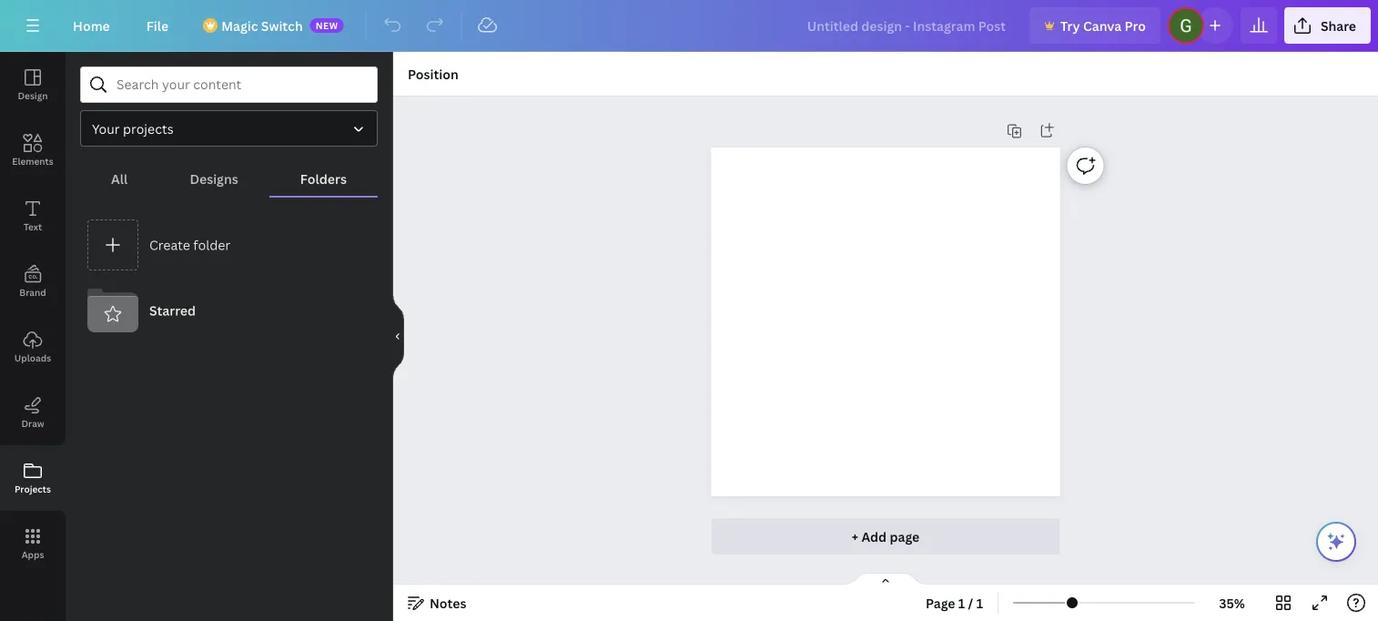 Task type: describe. For each thing, give the bounding box(es) containing it.
+
[[852, 528, 859, 545]]

draw
[[21, 417, 44, 429]]

apps button
[[0, 511, 66, 576]]

notes
[[430, 594, 467, 611]]

folders button
[[269, 161, 378, 196]]

starred button
[[80, 278, 378, 343]]

1 1 from the left
[[959, 594, 965, 611]]

all
[[111, 170, 128, 187]]

main menu bar
[[0, 0, 1379, 52]]

brand button
[[0, 249, 66, 314]]

try
[[1061, 17, 1081, 34]]

draw button
[[0, 380, 66, 445]]

uploads button
[[0, 314, 66, 380]]

+ add page
[[852, 528, 920, 545]]

canva
[[1084, 17, 1122, 34]]

share button
[[1285, 7, 1371, 44]]

show pages image
[[842, 572, 930, 586]]

new
[[316, 19, 339, 31]]

pro
[[1125, 17, 1146, 34]]

create folder button
[[80, 212, 378, 278]]

35% button
[[1203, 588, 1262, 617]]

apps
[[22, 548, 44, 560]]

2 1 from the left
[[977, 594, 984, 611]]

Search your content search field
[[117, 67, 366, 102]]

elements button
[[0, 117, 66, 183]]

projects
[[123, 120, 174, 137]]

create
[[149, 236, 190, 253]]

+ add page button
[[712, 518, 1060, 555]]

starred
[[149, 302, 196, 319]]

/
[[969, 594, 974, 611]]

home
[[73, 17, 110, 34]]

try canva pro button
[[1030, 7, 1161, 44]]

brand
[[19, 286, 46, 298]]

page 1 / 1
[[926, 594, 984, 611]]



Task type: locate. For each thing, give the bounding box(es) containing it.
projects
[[15, 483, 51, 495]]

designs
[[190, 170, 238, 187]]

Select ownership filter button
[[80, 110, 378, 147]]

1 right "/"
[[977, 594, 984, 611]]

file button
[[132, 7, 183, 44]]

page
[[926, 594, 956, 611]]

1
[[959, 594, 965, 611], [977, 594, 984, 611]]

switch
[[261, 17, 303, 34]]

text
[[24, 220, 42, 233]]

magic
[[221, 17, 258, 34]]

folder
[[193, 236, 231, 253]]

create folder
[[149, 236, 231, 253]]

notes button
[[401, 588, 474, 617]]

side panel tab list
[[0, 52, 66, 576]]

all button
[[80, 161, 159, 196]]

your projects
[[92, 120, 174, 137]]

home link
[[58, 7, 125, 44]]

projects button
[[0, 445, 66, 511]]

1 horizontal spatial 1
[[977, 594, 984, 611]]

position button
[[401, 59, 466, 88]]

design
[[18, 89, 48, 102]]

uploads
[[14, 351, 51, 364]]

Design title text field
[[793, 7, 1023, 44]]

file
[[146, 17, 169, 34]]

page
[[890, 528, 920, 545]]

magic switch
[[221, 17, 303, 34]]

position
[[408, 65, 459, 82]]

your
[[92, 120, 120, 137]]

text button
[[0, 183, 66, 249]]

0 horizontal spatial 1
[[959, 594, 965, 611]]

35%
[[1220, 594, 1245, 611]]

designs button
[[159, 161, 269, 196]]

canva assistant image
[[1326, 531, 1348, 553]]

hide image
[[392, 293, 404, 380]]

1 left "/"
[[959, 594, 965, 611]]

elements
[[12, 155, 53, 167]]

design button
[[0, 52, 66, 117]]

try canva pro
[[1061, 17, 1146, 34]]

add
[[862, 528, 887, 545]]

share
[[1321, 17, 1357, 34]]

folders
[[300, 170, 347, 187]]



Task type: vqa. For each thing, say whether or not it's contained in the screenshot.
Create folder
yes



